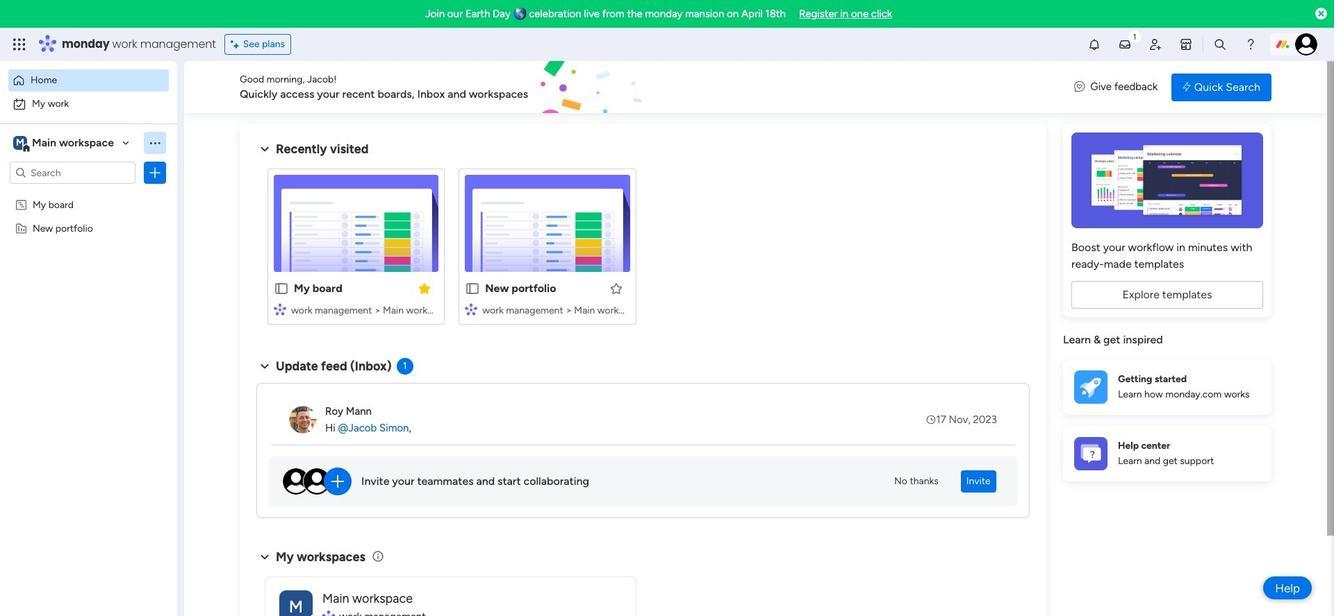 Task type: describe. For each thing, give the bounding box(es) containing it.
1 element
[[396, 359, 413, 375]]

invite members image
[[1149, 38, 1162, 51]]

help image
[[1244, 38, 1258, 51]]

add to favorites image
[[609, 282, 623, 296]]

workspace image inside workspace selection element
[[13, 135, 27, 151]]

roy mann image
[[289, 406, 317, 434]]

jacob simon image
[[1295, 33, 1317, 56]]

see plans image
[[230, 37, 243, 52]]

v2 user feedback image
[[1074, 79, 1085, 95]]

workspace selection element
[[13, 135, 116, 153]]

1 image
[[1128, 28, 1141, 44]]

monday marketplace image
[[1179, 38, 1193, 51]]

0 vertical spatial option
[[8, 69, 169, 92]]

templates image image
[[1076, 133, 1259, 229]]



Task type: vqa. For each thing, say whether or not it's contained in the screenshot.
second heading from the bottom
no



Task type: locate. For each thing, give the bounding box(es) containing it.
getting started element
[[1063, 360, 1272, 415]]

1 vertical spatial workspace image
[[279, 591, 313, 617]]

options image
[[148, 166, 162, 180]]

1 horizontal spatial workspace image
[[279, 591, 313, 617]]

option
[[8, 69, 169, 92], [8, 93, 169, 115], [0, 192, 177, 195]]

0 horizontal spatial public board image
[[274, 281, 289, 297]]

public board image up component image
[[465, 281, 480, 297]]

2 vertical spatial option
[[0, 192, 177, 195]]

2 public board image from the left
[[465, 281, 480, 297]]

close recently visited image
[[256, 141, 273, 158]]

v2 bolt switch image
[[1183, 80, 1191, 95]]

remove from favorites image
[[418, 282, 432, 296]]

close my workspaces image
[[256, 549, 273, 566]]

list box
[[0, 190, 177, 428]]

quick search results list box
[[256, 158, 1030, 342]]

component image
[[274, 303, 286, 316]]

help center element
[[1063, 426, 1272, 482]]

search everything image
[[1213, 38, 1227, 51]]

update feed image
[[1118, 38, 1132, 51]]

select product image
[[13, 38, 26, 51]]

public board image for component icon
[[274, 281, 289, 297]]

1 public board image from the left
[[274, 281, 289, 297]]

notifications image
[[1087, 38, 1101, 51]]

public board image for component image
[[465, 281, 480, 297]]

0 horizontal spatial workspace image
[[13, 135, 27, 151]]

component image
[[465, 303, 478, 316]]

public board image
[[274, 281, 289, 297], [465, 281, 480, 297]]

0 vertical spatial workspace image
[[13, 135, 27, 151]]

public board image up component icon
[[274, 281, 289, 297]]

workspace image
[[13, 135, 27, 151], [279, 591, 313, 617]]

close update feed (inbox) image
[[256, 359, 273, 375]]

1 vertical spatial option
[[8, 93, 169, 115]]

Search in workspace field
[[29, 165, 116, 181]]

1 horizontal spatial public board image
[[465, 281, 480, 297]]

workspace options image
[[148, 136, 162, 150]]



